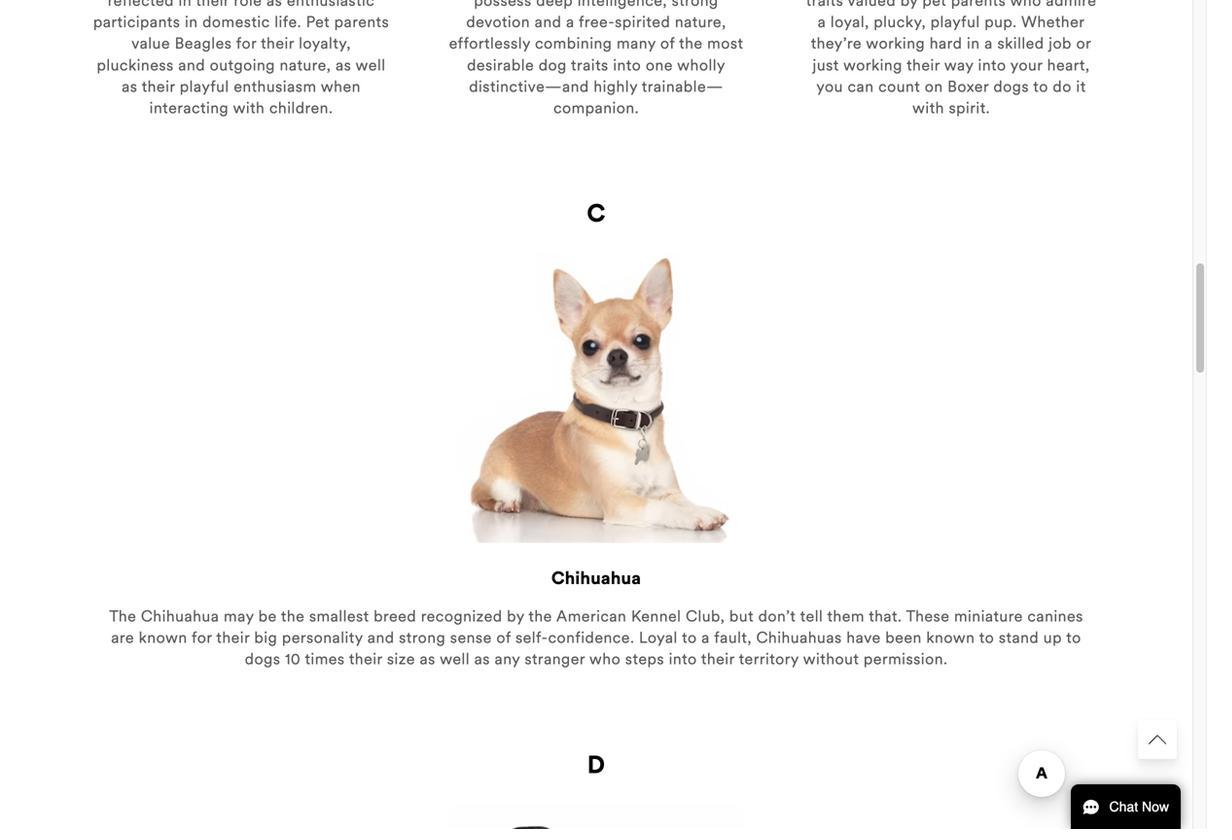 Task type: locate. For each thing, give the bounding box(es) containing it.
that.
[[869, 610, 902, 626]]

as down sense
[[474, 653, 490, 669]]

styled arrow button link
[[1138, 721, 1177, 760]]

10
[[285, 653, 301, 669]]

1 horizontal spatial the
[[529, 610, 552, 626]]

miniature
[[954, 610, 1023, 626]]

chihuahua up the american
[[551, 571, 641, 589]]

1 horizontal spatial as
[[474, 653, 490, 669]]

to down miniature
[[979, 632, 994, 648]]

2 known from the left
[[926, 632, 975, 648]]

these
[[906, 610, 950, 626]]

stand
[[999, 632, 1039, 648]]

sense
[[450, 632, 492, 648]]

of
[[496, 632, 511, 648]]

2 as from the left
[[474, 653, 490, 669]]

their down "and"
[[349, 653, 383, 669]]

0 horizontal spatial as
[[420, 653, 436, 669]]

dogs
[[245, 653, 281, 669]]

are
[[111, 632, 134, 648]]

times
[[305, 653, 345, 669]]

as down strong
[[420, 653, 436, 669]]

to left a
[[682, 632, 697, 648]]

0 horizontal spatial the
[[281, 610, 305, 626]]

a
[[702, 632, 710, 648]]

1 horizontal spatial to
[[979, 632, 994, 648]]

0 horizontal spatial chihuahua
[[141, 610, 219, 626]]

kennel
[[631, 610, 681, 626]]

chihuahua
[[551, 571, 641, 589], [141, 610, 219, 626]]

scroll to top image
[[1149, 732, 1166, 749]]

don't
[[758, 610, 796, 626]]

1 horizontal spatial chihuahua
[[551, 571, 641, 589]]

territory
[[739, 653, 799, 669]]

known left for
[[139, 632, 187, 648]]

recognized
[[421, 610, 502, 626]]

their down may
[[216, 632, 250, 648]]

them
[[827, 610, 865, 626]]

the
[[281, 610, 305, 626], [529, 610, 552, 626]]

0 vertical spatial chihuahua
[[551, 571, 641, 589]]

by
[[507, 610, 525, 626]]

1 vertical spatial chihuahua
[[141, 610, 219, 626]]

to
[[682, 632, 697, 648], [979, 632, 994, 648], [1066, 632, 1082, 648]]

up
[[1044, 632, 1062, 648]]

to right up
[[1066, 632, 1082, 648]]

the right be
[[281, 610, 305, 626]]

0 horizontal spatial their
[[216, 632, 250, 648]]

self-
[[516, 632, 548, 648]]

tell
[[800, 610, 823, 626]]

who
[[589, 653, 621, 669]]

0 horizontal spatial to
[[682, 632, 697, 648]]

known down these
[[926, 632, 975, 648]]

loyal
[[639, 632, 678, 648]]

0 horizontal spatial known
[[139, 632, 187, 648]]

their
[[216, 632, 250, 648], [349, 653, 383, 669], [701, 653, 735, 669]]

1 horizontal spatial known
[[926, 632, 975, 648]]

american
[[556, 610, 627, 626]]

known
[[139, 632, 187, 648], [926, 632, 975, 648]]

their down a
[[701, 653, 735, 669]]

chihuahua up for
[[141, 610, 219, 626]]

size
[[387, 653, 415, 669]]

1 as from the left
[[420, 653, 436, 669]]

1 the from the left
[[281, 610, 305, 626]]

2 horizontal spatial to
[[1066, 632, 1082, 648]]

as
[[420, 653, 436, 669], [474, 653, 490, 669]]

been
[[886, 632, 922, 648]]

the up self-
[[529, 610, 552, 626]]



Task type: vqa. For each thing, say whether or not it's contained in the screenshot.
self-
yes



Task type: describe. For each thing, give the bounding box(es) containing it.
big
[[254, 632, 277, 648]]

1 horizontal spatial their
[[349, 653, 383, 669]]

c
[[587, 198, 606, 229]]

for
[[192, 632, 212, 648]]

3 to from the left
[[1066, 632, 1082, 648]]

any
[[495, 653, 520, 669]]

2 horizontal spatial their
[[701, 653, 735, 669]]

steps
[[625, 653, 664, 669]]

permission.
[[864, 653, 948, 669]]

smallest
[[309, 610, 369, 626]]

1 to from the left
[[682, 632, 697, 648]]

2 to from the left
[[979, 632, 994, 648]]

1 known from the left
[[139, 632, 187, 648]]

be
[[258, 610, 277, 626]]

the
[[109, 610, 136, 626]]

stranger
[[525, 653, 585, 669]]

well
[[440, 653, 470, 669]]

and
[[367, 632, 395, 648]]

d
[[587, 750, 605, 780]]

personality
[[282, 632, 363, 648]]

club,
[[686, 610, 725, 626]]

chihuahua link
[[85, 251, 1108, 608]]

but
[[730, 610, 754, 626]]

canines
[[1028, 610, 1083, 626]]

2 the from the left
[[529, 610, 552, 626]]

the chihuahua may be the smallest breed recognized by the american kennel club, but don't tell them that. these miniature canines are known for their big personality and strong sense of self-confidence. loyal to a fault, chihuahuas have been known to stand up to dogs 10 times their size as well as any stranger who steps into their territory without permission.
[[109, 610, 1083, 669]]

into
[[669, 653, 697, 669]]

without
[[803, 653, 859, 669]]

chihuahua inside the chihuahua may be the smallest breed recognized by the american kennel club, but don't tell them that. these miniature canines are known for their big personality and strong sense of self-confidence. loyal to a fault, chihuahuas have been known to stand up to dogs 10 times their size as well as any stranger who steps into their territory without permission.
[[141, 610, 219, 626]]

chihuahuas
[[756, 632, 842, 648]]

have
[[847, 632, 881, 648]]

fault,
[[714, 632, 752, 648]]

may
[[224, 610, 254, 626]]

confidence.
[[548, 632, 635, 648]]

strong
[[399, 632, 446, 648]]

breed
[[374, 610, 416, 626]]



